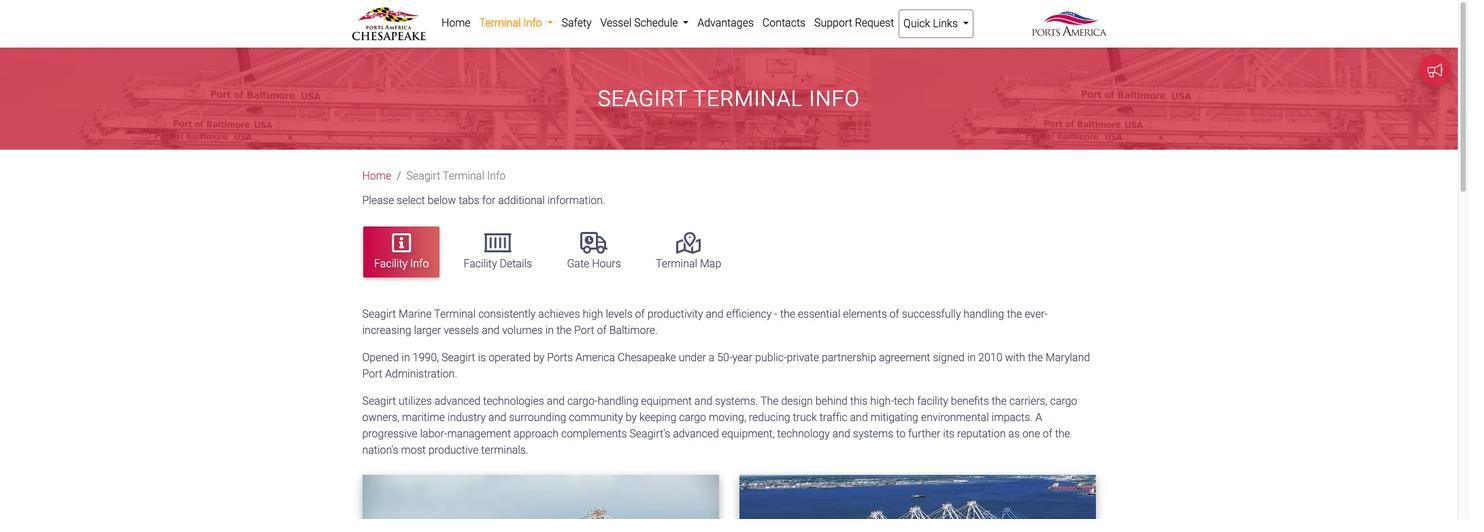 Task type: locate. For each thing, give the bounding box(es) containing it.
0 horizontal spatial handling
[[598, 394, 639, 407]]

1 horizontal spatial seagirt terminal image
[[739, 475, 1096, 519]]

1 vertical spatial cargo
[[679, 411, 706, 424]]

keeping
[[640, 411, 677, 424]]

systems.
[[715, 394, 758, 407]]

achieves
[[539, 307, 580, 320]]

0 vertical spatial home
[[442, 16, 471, 29]]

vessel
[[601, 16, 632, 29]]

1 horizontal spatial in
[[546, 324, 554, 337]]

of down high
[[597, 324, 607, 337]]

and
[[706, 307, 724, 320], [482, 324, 500, 337], [547, 394, 565, 407], [695, 394, 713, 407], [489, 411, 507, 424], [850, 411, 868, 424], [833, 427, 851, 440]]

further
[[909, 427, 941, 440]]

0 horizontal spatial by
[[534, 351, 545, 364]]

1 horizontal spatial handling
[[964, 307, 1005, 320]]

labor-
[[420, 427, 447, 440]]

consistently
[[479, 307, 536, 320]]

tab panel
[[352, 306, 1106, 519]]

0 vertical spatial cargo
[[1051, 394, 1078, 407]]

and down traffic
[[833, 427, 851, 440]]

0 vertical spatial handling
[[964, 307, 1005, 320]]

seagirt's
[[630, 427, 671, 440]]

1 vertical spatial home
[[362, 170, 391, 183]]

50-
[[717, 351, 733, 364]]

in
[[546, 324, 554, 337], [402, 351, 410, 364], [968, 351, 976, 364]]

handling
[[964, 307, 1005, 320], [598, 394, 639, 407]]

port
[[574, 324, 595, 337], [362, 367, 383, 380]]

home
[[442, 16, 471, 29], [362, 170, 391, 183]]

cargo-
[[568, 394, 598, 407]]

1 facility from the left
[[374, 257, 408, 270]]

1 horizontal spatial port
[[574, 324, 595, 337]]

home link up 'please' on the left
[[362, 170, 391, 183]]

tab panel containing seagirt marine terminal consistently achieves high levels of productivity and efficiency - the essential elements of successfully handling the ever- increasing larger vessels and volumes in the port of baltimore.
[[352, 306, 1106, 519]]

technology
[[778, 427, 830, 440]]

home up 'please' on the left
[[362, 170, 391, 183]]

successfully
[[902, 307, 961, 320]]

in left 1990,
[[402, 351, 410, 364]]

and down technologies
[[489, 411, 507, 424]]

behind
[[816, 394, 848, 407]]

of
[[635, 307, 645, 320], [890, 307, 900, 320], [597, 324, 607, 337], [1043, 427, 1053, 440]]

the right one
[[1055, 427, 1071, 440]]

utilizes
[[399, 394, 432, 407]]

by up seagirt's
[[626, 411, 637, 424]]

terminal info
[[479, 16, 545, 29]]

contacts link
[[758, 10, 810, 37]]

ever-
[[1025, 307, 1048, 320]]

in left 2010
[[968, 351, 976, 364]]

for
[[482, 194, 496, 207]]

0 vertical spatial home link
[[437, 10, 475, 37]]

quick links link
[[899, 10, 974, 38]]

maryland
[[1046, 351, 1090, 364]]

the right with
[[1028, 351, 1043, 364]]

tab list
[[357, 220, 1107, 284]]

1 horizontal spatial facility
[[464, 257, 497, 270]]

public-
[[755, 351, 787, 364]]

1 vertical spatial port
[[362, 367, 383, 380]]

details
[[500, 257, 532, 270]]

under
[[679, 351, 706, 364]]

1 horizontal spatial advanced
[[673, 427, 719, 440]]

by left ports
[[534, 351, 545, 364]]

1 vertical spatial handling
[[598, 394, 639, 407]]

terminal info link
[[475, 10, 557, 37]]

facility
[[374, 257, 408, 270], [464, 257, 497, 270]]

gate hours link
[[556, 227, 632, 278]]

by
[[534, 351, 545, 364], [626, 411, 637, 424]]

2 seagirt terminal image from the left
[[739, 475, 1096, 519]]

1 horizontal spatial by
[[626, 411, 637, 424]]

1 horizontal spatial home link
[[437, 10, 475, 37]]

home left terminal info
[[442, 16, 471, 29]]

in down achieves
[[546, 324, 554, 337]]

the up impacts.
[[992, 394, 1007, 407]]

seagirt terminal image
[[362, 475, 719, 519], [739, 475, 1096, 519]]

0 horizontal spatial home
[[362, 170, 391, 183]]

vessel schedule
[[601, 16, 681, 29]]

home link left terminal info
[[437, 10, 475, 37]]

of right elements
[[890, 307, 900, 320]]

seagirt utilizes advanced technologies and cargo-handling equipment and systems. the design behind this high-tech facility benefits the carriers, cargo owners, maritime industry and surrounding community by keeping cargo moving, reducing truck traffic and mitigating environmental impacts.  a progressive labor-management approach complements seagirt's advanced equipment, technology and systems to further its reputation as one of the nation's most productive terminals.
[[362, 394, 1078, 456]]

seagirt marine terminal consistently achieves high levels of productivity and efficiency - the essential elements of successfully handling the ever- increasing larger vessels and volumes in the port of baltimore.
[[362, 307, 1048, 337]]

0 horizontal spatial port
[[362, 367, 383, 380]]

handling inside seagirt marine terminal consistently achieves high levels of productivity and efficiency - the essential elements of successfully handling the ever- increasing larger vessels and volumes in the port of baltimore.
[[964, 307, 1005, 320]]

facility info link
[[363, 227, 440, 278]]

cargo down equipment
[[679, 411, 706, 424]]

nation's
[[362, 443, 399, 456]]

of right one
[[1043, 427, 1053, 440]]

advanced up industry
[[435, 394, 481, 407]]

signed
[[933, 351, 965, 364]]

facility left details on the left
[[464, 257, 497, 270]]

0 horizontal spatial facility
[[374, 257, 408, 270]]

management
[[447, 427, 511, 440]]

cargo right carriers, in the bottom of the page
[[1051, 394, 1078, 407]]

with
[[1005, 351, 1026, 364]]

0 horizontal spatial home link
[[362, 170, 391, 183]]

advanced
[[435, 394, 481, 407], [673, 427, 719, 440]]

seagirt terminal image down further
[[739, 475, 1096, 519]]

2 horizontal spatial in
[[968, 351, 976, 364]]

opened in 1990, seagirt is operated by ports america chesapeake under a 50-year public-private partnership agreement signed in 2010 with the maryland port administration.
[[362, 351, 1090, 380]]

facility up marine
[[374, 257, 408, 270]]

seagirt terminal image down terminals.
[[362, 475, 719, 519]]

1 horizontal spatial seagirt terminal info
[[598, 86, 860, 112]]

1 vertical spatial seagirt terminal info
[[407, 170, 506, 183]]

the
[[761, 394, 779, 407]]

1 horizontal spatial home
[[442, 16, 471, 29]]

in inside seagirt marine terminal consistently achieves high levels of productivity and efficiency - the essential elements of successfully handling the ever- increasing larger vessels and volumes in the port of baltimore.
[[546, 324, 554, 337]]

handling up 2010
[[964, 307, 1005, 320]]

marine
[[399, 307, 432, 320]]

the inside 'opened in 1990, seagirt is operated by ports america chesapeake under a 50-year public-private partnership agreement signed in 2010 with the maryland port administration.'
[[1028, 351, 1043, 364]]

opened
[[362, 351, 399, 364]]

advanced down moving, at bottom
[[673, 427, 719, 440]]

terminal inside seagirt marine terminal consistently achieves high levels of productivity and efficiency - the essential elements of successfully handling the ever- increasing larger vessels and volumes in the port of baltimore.
[[434, 307, 476, 320]]

volumes
[[502, 324, 543, 337]]

private
[[787, 351, 819, 364]]

port down high
[[574, 324, 595, 337]]

1 vertical spatial by
[[626, 411, 637, 424]]

terminals.
[[481, 443, 529, 456]]

0 vertical spatial port
[[574, 324, 595, 337]]

information.
[[548, 194, 606, 207]]

seagirt terminal info
[[598, 86, 860, 112], [407, 170, 506, 183]]

progressive
[[362, 427, 418, 440]]

0 vertical spatial by
[[534, 351, 545, 364]]

advantages
[[698, 16, 754, 29]]

0 vertical spatial seagirt terminal info
[[598, 86, 860, 112]]

benefits
[[951, 394, 989, 407]]

1 horizontal spatial cargo
[[1051, 394, 1078, 407]]

community
[[569, 411, 623, 424]]

1 vertical spatial home link
[[362, 170, 391, 183]]

0 vertical spatial advanced
[[435, 394, 481, 407]]

0 horizontal spatial seagirt terminal image
[[362, 475, 719, 519]]

seagirt inside seagirt utilizes advanced technologies and cargo-handling equipment and systems. the design behind this high-tech facility benefits the carriers, cargo owners, maritime industry and surrounding community by keeping cargo moving, reducing truck traffic and mitigating environmental impacts.  a progressive labor-management approach complements seagirt's advanced equipment, technology and systems to further its reputation as one of the nation's most productive terminals.
[[362, 394, 396, 407]]

productive
[[429, 443, 479, 456]]

0 horizontal spatial cargo
[[679, 411, 706, 424]]

industry
[[448, 411, 486, 424]]

port down opened
[[362, 367, 383, 380]]

0 horizontal spatial advanced
[[435, 394, 481, 407]]

support request link
[[810, 10, 899, 37]]

2 facility from the left
[[464, 257, 497, 270]]

links
[[933, 17, 958, 30]]

handling inside seagirt utilizes advanced technologies and cargo-handling equipment and systems. the design behind this high-tech facility benefits the carriers, cargo owners, maritime industry and surrounding community by keeping cargo moving, reducing truck traffic and mitigating environmental impacts.  a progressive labor-management approach complements seagirt's advanced equipment, technology and systems to further its reputation as one of the nation's most productive terminals.
[[598, 394, 639, 407]]

baltimore.
[[610, 324, 658, 337]]

by inside seagirt utilizes advanced technologies and cargo-handling equipment and systems. the design behind this high-tech facility benefits the carriers, cargo owners, maritime industry and surrounding community by keeping cargo moving, reducing truck traffic and mitigating environmental impacts.  a progressive labor-management approach complements seagirt's advanced equipment, technology and systems to further its reputation as one of the nation's most productive terminals.
[[626, 411, 637, 424]]

handling up community
[[598, 394, 639, 407]]

seagirt inside seagirt marine terminal consistently achieves high levels of productivity and efficiency - the essential elements of successfully handling the ever- increasing larger vessels and volumes in the port of baltimore.
[[362, 307, 396, 320]]

environmental
[[921, 411, 989, 424]]



Task type: describe. For each thing, give the bounding box(es) containing it.
one
[[1023, 427, 1040, 440]]

tabs
[[459, 194, 480, 207]]

high
[[583, 307, 603, 320]]

gate hours
[[567, 257, 621, 270]]

its
[[943, 427, 955, 440]]

maritime
[[402, 411, 445, 424]]

is
[[478, 351, 486, 364]]

facility for facility details
[[464, 257, 497, 270]]

safety link
[[557, 10, 596, 37]]

contacts
[[763, 16, 806, 29]]

systems
[[853, 427, 894, 440]]

and left efficiency
[[706, 307, 724, 320]]

1 vertical spatial advanced
[[673, 427, 719, 440]]

facility details
[[464, 257, 532, 270]]

facility info
[[374, 257, 429, 270]]

levels
[[606, 307, 633, 320]]

the down achieves
[[557, 324, 572, 337]]

larger
[[414, 324, 441, 337]]

hours
[[592, 257, 621, 270]]

facility
[[918, 394, 949, 407]]

efficiency
[[726, 307, 772, 320]]

owners,
[[362, 411, 400, 424]]

terminal map
[[656, 257, 722, 270]]

gate
[[567, 257, 590, 270]]

1 seagirt terminal image from the left
[[362, 475, 719, 519]]

design
[[782, 394, 813, 407]]

equipment
[[641, 394, 692, 407]]

a
[[1036, 411, 1043, 424]]

to
[[896, 427, 906, 440]]

of inside seagirt utilizes advanced technologies and cargo-handling equipment and systems. the design behind this high-tech facility benefits the carriers, cargo owners, maritime industry and surrounding community by keeping cargo moving, reducing truck traffic and mitigating environmental impacts.  a progressive labor-management approach complements seagirt's advanced equipment, technology and systems to further its reputation as one of the nation's most productive terminals.
[[1043, 427, 1053, 440]]

high-
[[871, 394, 894, 407]]

chesapeake
[[618, 351, 676, 364]]

the left ever-
[[1007, 307, 1022, 320]]

schedule
[[634, 16, 678, 29]]

as
[[1009, 427, 1020, 440]]

partnership
[[822, 351, 877, 364]]

support request
[[815, 16, 894, 29]]

most
[[401, 443, 426, 456]]

and down this at the bottom of page
[[850, 411, 868, 424]]

and down consistently
[[482, 324, 500, 337]]

technologies
[[483, 394, 544, 407]]

port inside seagirt marine terminal consistently achieves high levels of productivity and efficiency - the essential elements of successfully handling the ever- increasing larger vessels and volumes in the port of baltimore.
[[574, 324, 595, 337]]

equipment,
[[722, 427, 775, 440]]

select
[[397, 194, 425, 207]]

impacts.
[[992, 411, 1033, 424]]

vessels
[[444, 324, 479, 337]]

agreement
[[879, 351, 931, 364]]

administration.
[[385, 367, 457, 380]]

advantages link
[[693, 10, 758, 37]]

safety
[[562, 16, 592, 29]]

truck
[[793, 411, 817, 424]]

seagirt inside 'opened in 1990, seagirt is operated by ports america chesapeake under a 50-year public-private partnership agreement signed in 2010 with the maryland port administration.'
[[442, 351, 475, 364]]

tab list containing facility info
[[357, 220, 1107, 284]]

year
[[733, 351, 753, 364]]

0 horizontal spatial seagirt terminal info
[[407, 170, 506, 183]]

a
[[709, 351, 715, 364]]

the right -
[[780, 307, 796, 320]]

by inside 'opened in 1990, seagirt is operated by ports america chesapeake under a 50-year public-private partnership agreement signed in 2010 with the maryland port administration.'
[[534, 351, 545, 364]]

quick links
[[904, 17, 961, 30]]

moving,
[[709, 411, 747, 424]]

please
[[362, 194, 394, 207]]

1990,
[[413, 351, 439, 364]]

america
[[576, 351, 615, 364]]

essential
[[798, 307, 841, 320]]

operated
[[489, 351, 531, 364]]

and up "surrounding"
[[547, 394, 565, 407]]

facility for facility info
[[374, 257, 408, 270]]

approach
[[514, 427, 559, 440]]

quick
[[904, 17, 931, 30]]

productivity
[[648, 307, 703, 320]]

elements
[[843, 307, 887, 320]]

-
[[775, 307, 778, 320]]

and up moving, at bottom
[[695, 394, 713, 407]]

please select below tabs for additional information.
[[362, 194, 606, 207]]

reputation
[[958, 427, 1006, 440]]

mitigating
[[871, 411, 919, 424]]

of up baltimore.
[[635, 307, 645, 320]]

this
[[851, 394, 868, 407]]

traffic
[[820, 411, 848, 424]]

terminal map link
[[645, 227, 732, 278]]

2010
[[979, 351, 1003, 364]]

request
[[855, 16, 894, 29]]

support
[[815, 16, 853, 29]]

facility details link
[[453, 227, 543, 278]]

carriers,
[[1010, 394, 1048, 407]]

0 horizontal spatial in
[[402, 351, 410, 364]]

port inside 'opened in 1990, seagirt is operated by ports america chesapeake under a 50-year public-private partnership agreement signed in 2010 with the maryland port administration.'
[[362, 367, 383, 380]]

tech
[[894, 394, 915, 407]]

reducing
[[749, 411, 790, 424]]



Task type: vqa. For each thing, say whether or not it's contained in the screenshot.
the Delivery
no



